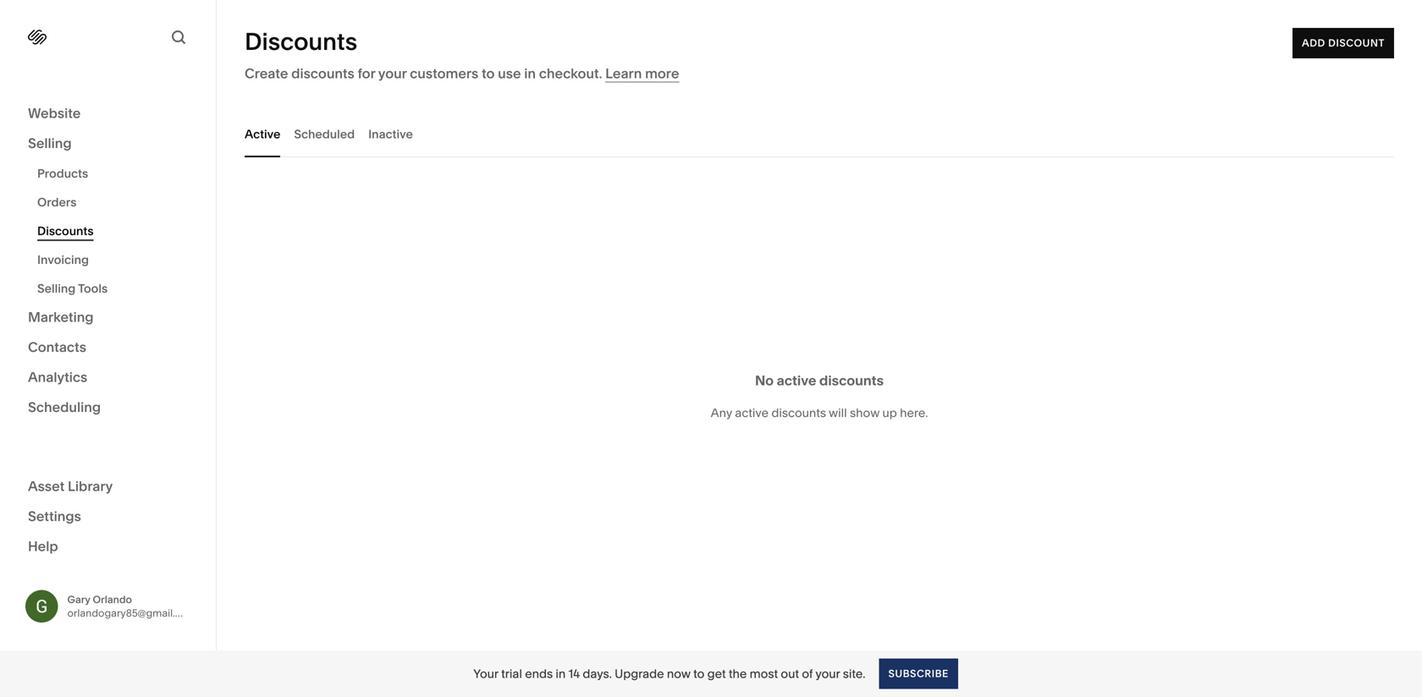 Task type: vqa. For each thing, say whether or not it's contained in the screenshot.
the Choose
no



Task type: locate. For each thing, give the bounding box(es) containing it.
use
[[498, 65, 521, 82]]

analytics
[[28, 369, 87, 386]]

add
[[1303, 37, 1326, 49]]

1 vertical spatial your
[[816, 667, 841, 682]]

for
[[358, 65, 376, 82]]

discounts left for
[[292, 65, 355, 82]]

any active discounts will show up here.
[[711, 406, 929, 421]]

orlando
[[93, 594, 132, 606]]

active right any
[[735, 406, 769, 421]]

to
[[482, 65, 495, 82], [694, 667, 705, 682]]

invoicing
[[37, 253, 89, 267]]

discounts for no active discounts
[[820, 373, 884, 389]]

learn more link
[[606, 65, 680, 83]]

1 vertical spatial discounts
[[820, 373, 884, 389]]

0 vertical spatial to
[[482, 65, 495, 82]]

1 horizontal spatial active
[[777, 373, 817, 389]]

learn
[[606, 65, 642, 82]]

discounts up invoicing at the left of page
[[37, 224, 94, 238]]

1 vertical spatial in
[[556, 667, 566, 682]]

selling link
[[28, 134, 188, 154]]

selling
[[28, 135, 72, 152], [37, 282, 76, 296]]

0 vertical spatial selling
[[28, 135, 72, 152]]

to left get
[[694, 667, 705, 682]]

to left use
[[482, 65, 495, 82]]

selling inside selling link
[[28, 135, 72, 152]]

discounts
[[245, 27, 358, 56], [37, 224, 94, 238]]

site.
[[843, 667, 866, 682]]

inactive
[[369, 127, 413, 141]]

1 vertical spatial active
[[735, 406, 769, 421]]

1 vertical spatial to
[[694, 667, 705, 682]]

selling tools link
[[37, 274, 197, 303]]

scheduling link
[[28, 399, 188, 418]]

marketing link
[[28, 308, 188, 328]]

your
[[378, 65, 407, 82], [816, 667, 841, 682]]

of
[[802, 667, 813, 682]]

scheduled button
[[294, 111, 355, 158]]

tab list containing active
[[245, 111, 1395, 158]]

settings link
[[28, 508, 188, 528]]

14
[[569, 667, 580, 682]]

settings
[[28, 509, 81, 525]]

in
[[525, 65, 536, 82], [556, 667, 566, 682]]

active
[[777, 373, 817, 389], [735, 406, 769, 421]]

your right of
[[816, 667, 841, 682]]

1 vertical spatial selling
[[37, 282, 76, 296]]

get
[[708, 667, 726, 682]]

scheduling
[[28, 399, 101, 416]]

1 horizontal spatial to
[[694, 667, 705, 682]]

discounts down no active discounts
[[772, 406, 827, 421]]

add discount button
[[1293, 28, 1395, 58]]

0 vertical spatial discounts
[[245, 27, 358, 56]]

1 vertical spatial discounts
[[37, 224, 94, 238]]

0 horizontal spatial in
[[525, 65, 536, 82]]

selling inside selling tools link
[[37, 282, 76, 296]]

discounts up show
[[820, 373, 884, 389]]

inactive button
[[369, 111, 413, 158]]

0 horizontal spatial your
[[378, 65, 407, 82]]

0 horizontal spatial to
[[482, 65, 495, 82]]

here.
[[900, 406, 929, 421]]

out
[[781, 667, 800, 682]]

help
[[28, 539, 58, 555]]

discounts
[[292, 65, 355, 82], [820, 373, 884, 389], [772, 406, 827, 421]]

discounts for any active discounts will show up here.
[[772, 406, 827, 421]]

2 vertical spatial discounts
[[772, 406, 827, 421]]

active right no in the bottom right of the page
[[777, 373, 817, 389]]

in right use
[[525, 65, 536, 82]]

0 vertical spatial active
[[777, 373, 817, 389]]

0 horizontal spatial active
[[735, 406, 769, 421]]

tab list
[[245, 111, 1395, 158]]

0 vertical spatial your
[[378, 65, 407, 82]]

more
[[645, 65, 680, 82]]

selling down website
[[28, 135, 72, 152]]

discounts up the create
[[245, 27, 358, 56]]

products link
[[37, 159, 197, 188]]

trial
[[501, 667, 522, 682]]

selling up marketing
[[37, 282, 76, 296]]

active
[[245, 127, 281, 141]]

show
[[850, 406, 880, 421]]

contacts
[[28, 339, 86, 356]]

in left the 14
[[556, 667, 566, 682]]

help link
[[28, 538, 58, 556]]

orders
[[37, 195, 77, 210]]

asset library link
[[28, 478, 188, 498]]

products
[[37, 166, 88, 181]]

your right for
[[378, 65, 407, 82]]



Task type: describe. For each thing, give the bounding box(es) containing it.
website link
[[28, 104, 188, 124]]

marketing
[[28, 309, 94, 326]]

scheduled
[[294, 127, 355, 141]]

selling for selling
[[28, 135, 72, 152]]

tools
[[78, 282, 108, 296]]

library
[[68, 479, 113, 495]]

your
[[474, 667, 499, 682]]

no active discounts
[[755, 373, 884, 389]]

0 vertical spatial in
[[525, 65, 536, 82]]

will
[[829, 406, 848, 421]]

gary
[[67, 594, 90, 606]]

most
[[750, 667, 778, 682]]

asset library
[[28, 479, 113, 495]]

orlandogary85@gmail.com
[[67, 608, 197, 620]]

your trial ends in 14 days. upgrade now to get the most out of your site.
[[474, 667, 866, 682]]

the
[[729, 667, 747, 682]]

0 horizontal spatial discounts
[[37, 224, 94, 238]]

gary orlando orlandogary85@gmail.com
[[67, 594, 197, 620]]

selling tools
[[37, 282, 108, 296]]

any
[[711, 406, 733, 421]]

discount
[[1329, 37, 1386, 49]]

selling for selling tools
[[37, 282, 76, 296]]

customers
[[410, 65, 479, 82]]

asset
[[28, 479, 65, 495]]

discounts link
[[37, 217, 197, 246]]

checkout.
[[539, 65, 603, 82]]

active for any
[[735, 406, 769, 421]]

up
[[883, 406, 898, 421]]

0 vertical spatial discounts
[[292, 65, 355, 82]]

contacts link
[[28, 338, 188, 358]]

add discount
[[1303, 37, 1386, 49]]

upgrade
[[615, 667, 664, 682]]

1 horizontal spatial discounts
[[245, 27, 358, 56]]

subscribe
[[889, 668, 949, 681]]

website
[[28, 105, 81, 122]]

1 horizontal spatial in
[[556, 667, 566, 682]]

subscribe button
[[880, 659, 959, 690]]

active for no
[[777, 373, 817, 389]]

orders link
[[37, 188, 197, 217]]

now
[[667, 667, 691, 682]]

analytics link
[[28, 368, 188, 388]]

create
[[245, 65, 288, 82]]

1 horizontal spatial your
[[816, 667, 841, 682]]

active button
[[245, 111, 281, 158]]

ends
[[525, 667, 553, 682]]

no
[[755, 373, 774, 389]]

invoicing link
[[37, 246, 197, 274]]

create discounts for your customers to use in checkout. learn more
[[245, 65, 680, 82]]

days.
[[583, 667, 612, 682]]



